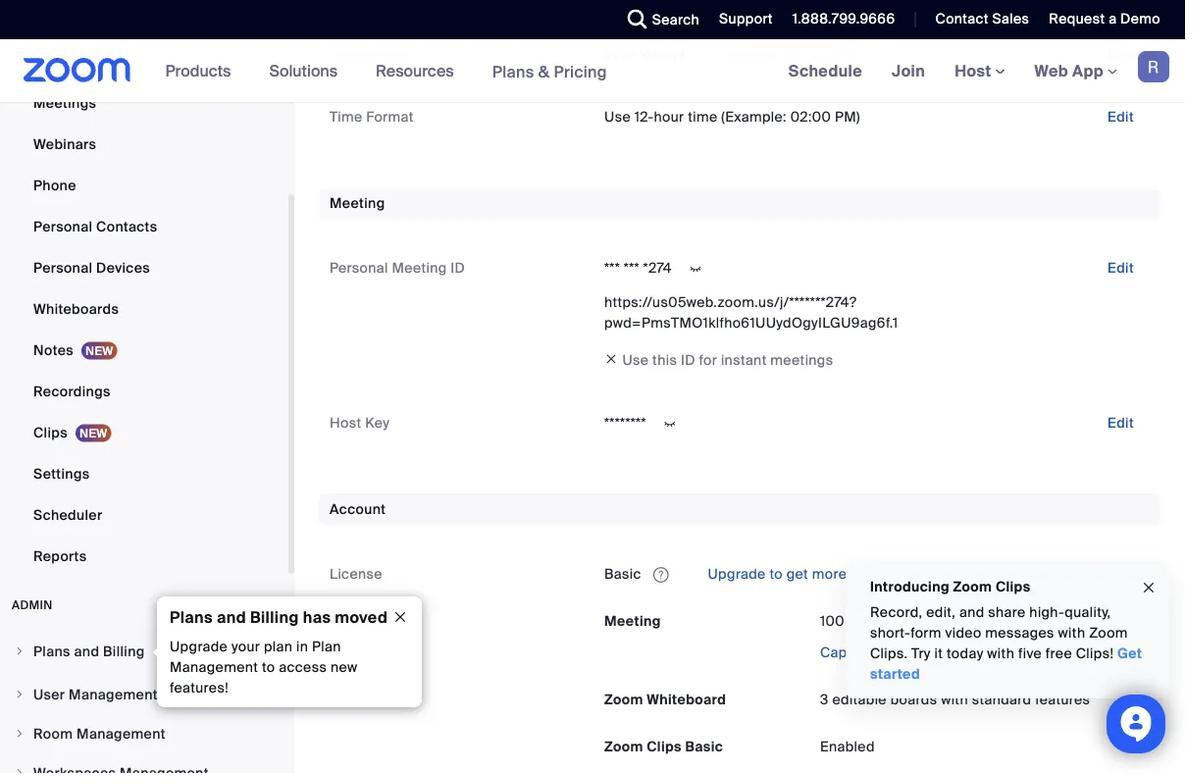 Task type: describe. For each thing, give the bounding box(es) containing it.
room management menu item
[[0, 716, 289, 753]]

2 edit button from the top
[[1092, 102, 1151, 133]]

plans for plans & pricing
[[492, 61, 535, 82]]

products
[[166, 60, 231, 81]]

show personal meeting id image
[[680, 260, 712, 278]]

participants
[[849, 612, 929, 630]]

high-
[[1030, 604, 1065, 622]]

management inside upgrade your plan in plan management to access new features!
[[170, 659, 258, 677]]

hour
[[654, 108, 685, 126]]

host for host key
[[330, 414, 362, 432]]

short-
[[871, 624, 911, 643]]

format for time format
[[366, 108, 414, 126]]

*** *** *274
[[605, 259, 672, 277]]

1.888.799.9666
[[793, 10, 896, 28]]

introducing
[[871, 578, 950, 596]]

and inside record, edit, and share high-quality, short-form video messages with zoom clips. try it today with five free clips!
[[960, 604, 985, 622]]

room
[[33, 725, 73, 743]]

web app
[[1035, 60, 1104, 81]]

date format
[[330, 45, 413, 63]]

personal contacts link
[[0, 207, 289, 246]]

3 edit button from the top
[[1092, 253, 1151, 284]]

zoom clips basic
[[605, 738, 724, 756]]

resources button
[[376, 39, 463, 102]]

meetings link
[[0, 83, 289, 123]]

your
[[232, 638, 260, 656]]

web
[[1035, 60, 1069, 81]]

2 vertical spatial clips
[[647, 738, 682, 756]]

use 12-hour time (example: 02:00 pm)
[[605, 108, 861, 126]]

id for this
[[681, 351, 696, 369]]

increase
[[988, 612, 1046, 630]]

reports link
[[0, 537, 289, 576]]

2 horizontal spatial with
[[1059, 624, 1086, 643]]

increase meeting capacity link
[[821, 612, 1105, 662]]

100
[[821, 612, 845, 630]]

search
[[653, 10, 700, 28]]

notes link
[[0, 331, 289, 370]]

free
[[1046, 645, 1073, 663]]

personal menu menu
[[0, 1, 289, 578]]

personal for personal meeting id
[[330, 259, 389, 277]]

zoom whiteboard
[[605, 691, 727, 709]]

example: 11/21/2023
[[717, 45, 857, 63]]

features!
[[170, 679, 229, 697]]

plans and billing
[[33, 643, 145, 661]]

1 vertical spatial features
[[1036, 691, 1091, 709]]

request a demo
[[1050, 10, 1161, 28]]

boards
[[891, 691, 938, 709]]

key
[[365, 414, 390, 432]]

user management
[[33, 686, 158, 704]]

time format
[[330, 108, 414, 126]]

instant
[[721, 351, 767, 369]]

meeting inside increase meeting capacity
[[1049, 612, 1105, 630]]

example:
[[721, 45, 782, 63]]

personal devices link
[[0, 248, 289, 288]]

video
[[946, 624, 982, 643]]

personal for personal devices
[[33, 259, 93, 277]]

plans and billing menu item
[[0, 633, 289, 674]]

it
[[935, 645, 944, 663]]

a
[[1109, 10, 1118, 28]]

join
[[892, 60, 926, 81]]

devices
[[96, 259, 150, 277]]

3 edit from the top
[[1108, 259, 1135, 277]]

11/21/2023
[[786, 45, 857, 63]]

personal for personal contacts
[[33, 217, 93, 236]]

demo
[[1121, 10, 1161, 28]]

zoom down zoom whiteboard
[[605, 738, 644, 756]]

plans and billing has moved tooltip
[[152, 597, 422, 708]]

billing for plans and billing
[[103, 643, 145, 661]]

application containing 100 participants
[[821, 606, 1151, 669]]

user management menu item
[[0, 676, 289, 714]]

plans for plans and billing
[[33, 643, 70, 661]]

plans and billing has moved
[[170, 607, 388, 628]]

upgrade to get more features
[[705, 565, 906, 583]]

1 horizontal spatial to
[[770, 565, 783, 583]]

plans & pricing
[[492, 61, 608, 82]]

scheduler
[[33, 506, 102, 524]]

phone
[[33, 176, 76, 194]]

sales
[[993, 10, 1030, 28]]

and for plans and billing
[[74, 643, 99, 661]]

personal contacts
[[33, 217, 157, 236]]

personal meeting id
[[330, 259, 466, 277]]

moved
[[335, 607, 388, 628]]

time
[[688, 108, 718, 126]]

whiteboards
[[33, 300, 119, 318]]

side navigation navigation
[[0, 1, 295, 774]]

reports
[[33, 547, 87, 565]]

settings link
[[0, 455, 289, 494]]

solutions button
[[269, 39, 347, 102]]

3 editable boards with standard features
[[821, 691, 1091, 709]]

pm)
[[835, 108, 861, 126]]

0 horizontal spatial basic
[[605, 565, 642, 583]]

phone link
[[0, 166, 289, 205]]

time
[[330, 108, 363, 126]]

4 edit from the top
[[1108, 414, 1135, 432]]

request
[[1050, 10, 1106, 28]]

3
[[821, 691, 829, 709]]

plan
[[264, 638, 293, 656]]

management for room management
[[77, 725, 166, 743]]

100 participants
[[821, 612, 929, 630]]

date
[[330, 45, 361, 63]]

use this id for instant meetings
[[623, 351, 834, 369]]



Task type: locate. For each thing, give the bounding box(es) containing it.
capacity
[[821, 643, 879, 662]]

banner containing products
[[0, 39, 1186, 104]]

right image inside plans and billing menu item
[[14, 646, 26, 658]]

0 vertical spatial upgrade
[[708, 565, 766, 583]]

and inside menu item
[[74, 643, 99, 661]]

basic down whiteboard
[[686, 738, 724, 756]]

account
[[330, 500, 386, 518]]

and for plans and billing has moved
[[217, 607, 246, 628]]

meetings
[[771, 351, 834, 369]]

use for use this id for instant meetings
[[623, 351, 649, 369]]

menu item
[[0, 755, 289, 774]]

2 horizontal spatial plans
[[492, 61, 535, 82]]

0 horizontal spatial with
[[942, 691, 969, 709]]

02:00
[[791, 108, 832, 126]]

has
[[303, 607, 331, 628]]

plans
[[492, 61, 535, 82], [170, 607, 213, 628], [33, 643, 70, 661]]

0 vertical spatial plans
[[492, 61, 535, 82]]

schedule
[[789, 60, 863, 81]]

and up user management
[[74, 643, 99, 661]]

whiteboard
[[647, 691, 727, 709]]

0 vertical spatial features
[[851, 565, 906, 583]]

0 vertical spatial management
[[170, 659, 258, 677]]

1 edit button from the top
[[1092, 39, 1151, 70]]

webinars link
[[0, 125, 289, 164]]

2 *** from the left
[[624, 259, 640, 277]]

to left get
[[770, 565, 783, 583]]

2 vertical spatial plans
[[33, 643, 70, 661]]

format right 'date'
[[365, 45, 413, 63]]

and up video in the bottom of the page
[[960, 604, 985, 622]]

0 horizontal spatial plans
[[33, 643, 70, 661]]

access
[[279, 659, 327, 677]]

plans up user
[[33, 643, 70, 661]]

billing inside menu item
[[103, 643, 145, 661]]

plans up plans and billing menu item
[[170, 607, 213, 628]]

0 vertical spatial clips
[[33, 424, 68, 442]]

1 vertical spatial to
[[262, 659, 275, 677]]

0 horizontal spatial to
[[262, 659, 275, 677]]

pwd=pmstmo1klfho61uuydogyilgu9ag6f.1
[[605, 314, 899, 332]]

4 edit button from the top
[[1092, 407, 1151, 439]]

0 vertical spatial right image
[[14, 646, 26, 658]]

and
[[960, 604, 985, 622], [217, 607, 246, 628], [74, 643, 99, 661]]

new
[[331, 659, 358, 677]]

1 horizontal spatial clips
[[647, 738, 682, 756]]

1 vertical spatial plans
[[170, 607, 213, 628]]

2 horizontal spatial clips
[[996, 578, 1031, 596]]

1 horizontal spatial id
[[681, 351, 696, 369]]

********
[[605, 414, 647, 432]]

plans & pricing link
[[492, 61, 608, 82], [492, 61, 608, 82]]

right image inside user management menu item
[[14, 689, 26, 701]]

0 vertical spatial with
[[1059, 624, 1086, 643]]

plans for plans and billing has moved
[[170, 607, 213, 628]]

plans inside menu item
[[33, 643, 70, 661]]

meetings
[[33, 94, 96, 112]]

upgrade inside upgrade your plan in plan management to access new features!
[[170, 638, 228, 656]]

billing
[[250, 607, 299, 628], [103, 643, 145, 661]]

id for meeting
[[451, 259, 466, 277]]

billing inside tooltip
[[250, 607, 299, 628]]

clips down zoom whiteboard
[[647, 738, 682, 756]]

format right time in the top left of the page
[[366, 108, 414, 126]]

plans inside product information navigation
[[492, 61, 535, 82]]

2 right image from the top
[[14, 689, 26, 701]]

introducing zoom clips
[[871, 578, 1031, 596]]

room management
[[33, 725, 166, 743]]

recordings link
[[0, 372, 289, 411]]

solutions
[[269, 60, 338, 81]]

clips!
[[1077, 645, 1114, 663]]

recordings
[[33, 382, 111, 401]]

get
[[787, 565, 809, 583]]

billing for plans and billing has moved
[[250, 607, 299, 628]]

upgrade left get
[[708, 565, 766, 583]]

application
[[605, 559, 1151, 590], [821, 606, 1151, 669]]

request a demo link
[[1035, 0, 1186, 39], [1050, 10, 1161, 28]]

zoom logo image
[[24, 58, 131, 82]]

close image
[[1142, 577, 1157, 599]]

1 horizontal spatial features
[[1036, 691, 1091, 709]]

contacts
[[96, 217, 157, 236]]

with up free
[[1059, 624, 1086, 643]]

try
[[912, 645, 931, 663]]

admin menu menu
[[0, 633, 289, 774]]

0 vertical spatial application
[[605, 559, 1151, 590]]

this
[[653, 351, 678, 369]]

use for use 12-hour time (example: 02:00 pm)
[[605, 108, 631, 126]]

host key
[[330, 414, 390, 432]]

learn more about your license type image
[[652, 568, 671, 582]]

features up record,
[[851, 565, 906, 583]]

with down messages
[[988, 645, 1015, 663]]

zoom up edit,
[[954, 578, 993, 596]]

banner
[[0, 39, 1186, 104]]

https://us05web.zoom.us/j/*******274?
[[605, 293, 857, 311]]

host for host
[[955, 60, 996, 81]]

1 vertical spatial with
[[988, 645, 1015, 663]]

management for user management
[[69, 686, 158, 704]]

clips up share
[[996, 578, 1031, 596]]

(example:
[[722, 108, 787, 126]]

host inside meetings navigation
[[955, 60, 996, 81]]

billing up user management menu item
[[103, 643, 145, 661]]

https://us05web.zoom.us/j/*******274? pwd=pmstmo1klfho61uuydogyilgu9ag6f.1
[[605, 293, 899, 332]]

get started
[[871, 645, 1143, 684]]

zoom
[[954, 578, 993, 596], [1090, 624, 1129, 643], [605, 691, 644, 709], [605, 738, 644, 756]]

user
[[33, 686, 65, 704]]

zoom inside record, edit, and share high-quality, short-form video messages with zoom clips. try it today with five free clips!
[[1090, 624, 1129, 643]]

0 vertical spatial id
[[451, 259, 466, 277]]

1 vertical spatial application
[[821, 606, 1151, 669]]

1 horizontal spatial with
[[988, 645, 1015, 663]]

management down user management menu item
[[77, 725, 166, 743]]

0 vertical spatial billing
[[250, 607, 299, 628]]

product information navigation
[[151, 39, 622, 104]]

2 edit from the top
[[1108, 108, 1135, 126]]

0 vertical spatial right image
[[14, 728, 26, 740]]

increase meeting capacity
[[821, 612, 1105, 662]]

2 vertical spatial with
[[942, 691, 969, 709]]

0 horizontal spatial id
[[451, 259, 466, 277]]

0 horizontal spatial features
[[851, 565, 906, 583]]

application containing basic
[[605, 559, 1151, 590]]

1 vertical spatial use
[[623, 351, 649, 369]]

upgrade for upgrade to get more features
[[708, 565, 766, 583]]

webinars
[[33, 135, 96, 153]]

1 vertical spatial id
[[681, 351, 696, 369]]

0 horizontal spatial ***
[[605, 259, 620, 277]]

products button
[[166, 39, 240, 102]]

for
[[700, 351, 718, 369]]

scheduler link
[[0, 496, 289, 535]]

1 horizontal spatial basic
[[686, 738, 724, 756]]

contact sales
[[936, 10, 1030, 28]]

1 right image from the top
[[14, 646, 26, 658]]

*274
[[644, 259, 672, 277]]

0 horizontal spatial host
[[330, 414, 362, 432]]

edit
[[1108, 45, 1135, 63], [1108, 108, 1135, 126], [1108, 259, 1135, 277], [1108, 414, 1135, 432]]

1 vertical spatial basic
[[686, 738, 724, 756]]

notes
[[33, 341, 74, 359]]

schedule link
[[774, 39, 878, 102]]

features down free
[[1036, 691, 1091, 709]]

1 edit from the top
[[1108, 45, 1135, 63]]

right image inside the room management menu item
[[14, 728, 26, 740]]

right image left user
[[14, 689, 26, 701]]

format for date format
[[365, 45, 413, 63]]

0 vertical spatial to
[[770, 565, 783, 583]]

join link
[[878, 39, 941, 102]]

0 horizontal spatial upgrade
[[170, 638, 228, 656]]

five
[[1019, 645, 1043, 663]]

close image
[[385, 609, 416, 626]]

1 vertical spatial billing
[[103, 643, 145, 661]]

host left the 'key'
[[330, 414, 362, 432]]

profile picture image
[[1139, 51, 1170, 82]]

plans inside tooltip
[[170, 607, 213, 628]]

1 horizontal spatial ***
[[624, 259, 640, 277]]

1 horizontal spatial upgrade
[[708, 565, 766, 583]]

1 vertical spatial management
[[69, 686, 158, 704]]

get
[[1118, 645, 1143, 663]]

in
[[296, 638, 308, 656]]

id
[[451, 259, 466, 277], [681, 351, 696, 369]]

right image for user
[[14, 689, 26, 701]]

right image down admin
[[14, 646, 26, 658]]

license
[[330, 565, 383, 583]]

form
[[911, 624, 942, 643]]

upgrade for upgrade your plan in plan management to access new features!
[[170, 638, 228, 656]]

clips up settings
[[33, 424, 68, 442]]

1 horizontal spatial plans
[[170, 607, 213, 628]]

use left 12-
[[605, 108, 631, 126]]

1 horizontal spatial host
[[955, 60, 996, 81]]

upgrade your plan in plan management to access new features!
[[170, 638, 358, 697]]

0 vertical spatial host
[[955, 60, 996, 81]]

zoom up clips!
[[1090, 624, 1129, 643]]

show host key image
[[655, 415, 686, 433]]

right image
[[14, 728, 26, 740], [14, 768, 26, 774]]

clips.
[[871, 645, 908, 663]]

zoom up "zoom clips basic"
[[605, 691, 644, 709]]

2 horizontal spatial and
[[960, 604, 985, 622]]

1.888.799.9666 button
[[778, 0, 901, 39], [793, 10, 896, 28]]

1 vertical spatial host
[[330, 414, 362, 432]]

1 vertical spatial clips
[[996, 578, 1031, 596]]

right image for plans
[[14, 646, 26, 658]]

meetings navigation
[[774, 39, 1186, 104]]

1 right image from the top
[[14, 728, 26, 740]]

started
[[871, 666, 921, 684]]

upgrade up the features!
[[170, 638, 228, 656]]

upgrade to get more features link
[[705, 565, 906, 583]]

more
[[813, 565, 847, 583]]

clips inside clips link
[[33, 424, 68, 442]]

0 horizontal spatial and
[[74, 643, 99, 661]]

resources
[[376, 60, 454, 81]]

2 vertical spatial management
[[77, 725, 166, 743]]

to
[[770, 565, 783, 583], [262, 659, 275, 677]]

billing up plan
[[250, 607, 299, 628]]

host
[[955, 60, 996, 81], [330, 414, 362, 432]]

1 horizontal spatial and
[[217, 607, 246, 628]]

0 horizontal spatial billing
[[103, 643, 145, 661]]

1 vertical spatial upgrade
[[170, 638, 228, 656]]

features
[[851, 565, 906, 583], [1036, 691, 1091, 709]]

to down plan
[[262, 659, 275, 677]]

0 vertical spatial format
[[365, 45, 413, 63]]

pricing
[[554, 61, 608, 82]]

with right boards
[[942, 691, 969, 709]]

plans left &
[[492, 61, 535, 82]]

use left this
[[623, 351, 649, 369]]

and inside tooltip
[[217, 607, 246, 628]]

to inside upgrade your plan in plan management to access new features!
[[262, 659, 275, 677]]

1 vertical spatial right image
[[14, 689, 26, 701]]

and up "your"
[[217, 607, 246, 628]]

enabled
[[821, 738, 875, 756]]

clips
[[33, 424, 68, 442], [996, 578, 1031, 596], [647, 738, 682, 756]]

management
[[170, 659, 258, 677], [69, 686, 158, 704], [77, 725, 166, 743]]

host button
[[955, 60, 1006, 81]]

management up room management
[[69, 686, 158, 704]]

0 vertical spatial basic
[[605, 565, 642, 583]]

0 horizontal spatial clips
[[33, 424, 68, 442]]

settings
[[33, 465, 90, 483]]

1 vertical spatial format
[[366, 108, 414, 126]]

contact
[[936, 10, 989, 28]]

management up the features!
[[170, 659, 258, 677]]

today
[[947, 645, 984, 663]]

host down "contact sales"
[[955, 60, 996, 81]]

app
[[1073, 60, 1104, 81]]

1 *** from the left
[[605, 259, 620, 277]]

2 right image from the top
[[14, 768, 26, 774]]

basic left the learn more about your license type image
[[605, 565, 642, 583]]

1 horizontal spatial billing
[[250, 607, 299, 628]]

1 vertical spatial right image
[[14, 768, 26, 774]]

support
[[720, 10, 773, 28]]

0 vertical spatial use
[[605, 108, 631, 126]]

get started link
[[871, 645, 1143, 684]]

right image
[[14, 646, 26, 658], [14, 689, 26, 701]]

search button
[[613, 0, 705, 39]]



Task type: vqa. For each thing, say whether or not it's contained in the screenshot.
WORKSPACES MANAGEMENT menu item
no



